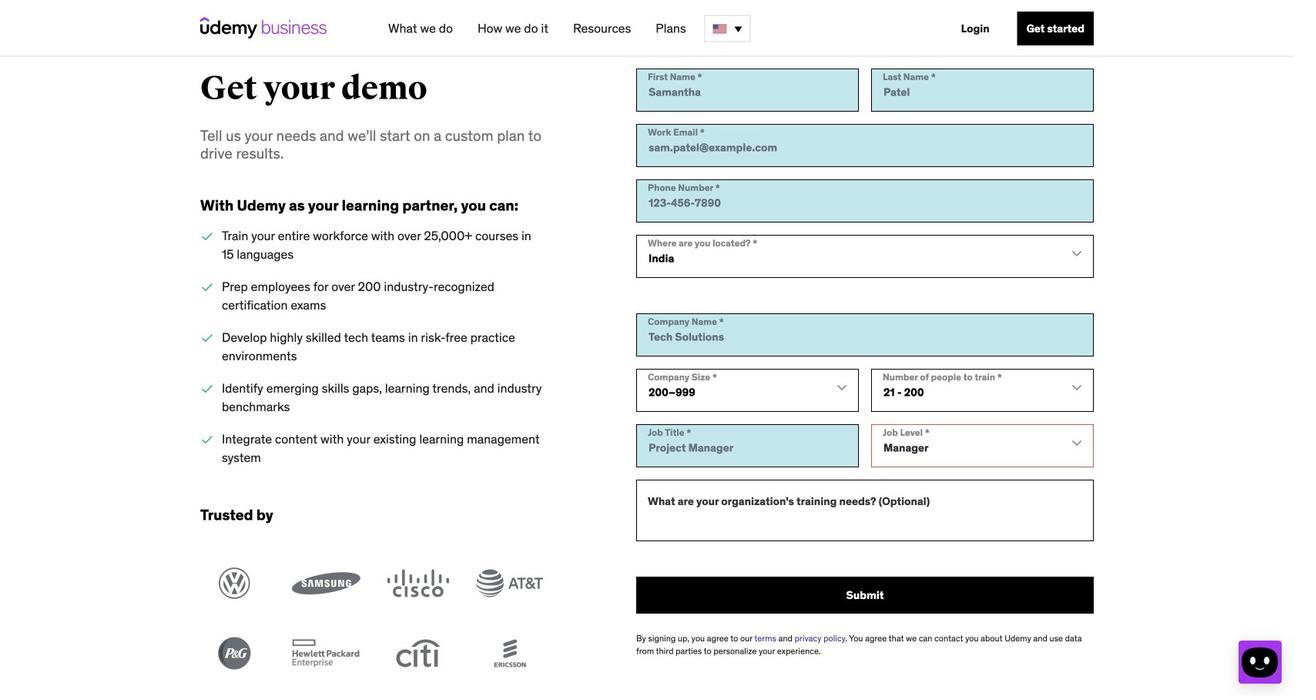 Task type: describe. For each thing, give the bounding box(es) containing it.
What are your organization's training needs? text field
[[637, 480, 1094, 542]]

citi logo image
[[384, 638, 452, 670]]

cisco logo image
[[384, 568, 452, 600]]

hewlett packard enterprise logo image
[[292, 638, 361, 670]]

p&g logo image
[[200, 638, 269, 670]]

ericsson logo image
[[476, 638, 544, 670]]

Last Name * text field
[[872, 69, 1094, 112]]

Work Email * email field
[[637, 124, 1094, 167]]



Task type: locate. For each thing, give the bounding box(es) containing it.
Job Title* text field
[[637, 425, 859, 468]]

at&t logo image
[[476, 568, 544, 600]]

udemy business image
[[200, 17, 327, 39]]

First Name * text field
[[637, 69, 859, 112]]

samsung logo image
[[292, 568, 361, 600]]

Company Name * text field
[[637, 314, 1094, 357]]

volkswagen logo image
[[200, 568, 269, 600]]

Phone Number * telephone field
[[637, 180, 1094, 223]]

menu navigation
[[376, 0, 1094, 57]]



Task type: vqa. For each thing, say whether or not it's contained in the screenshot.
how
no



